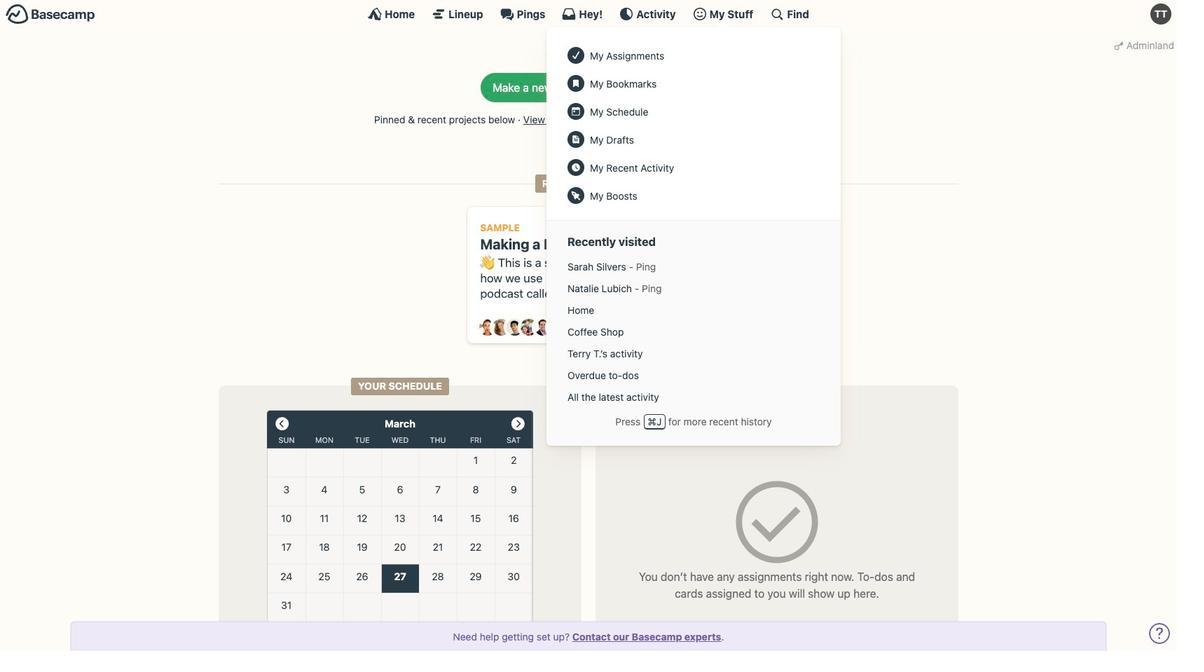 Task type: vqa. For each thing, say whether or not it's contained in the screenshot.
Pings
no



Task type: describe. For each thing, give the bounding box(es) containing it.
jennifer young image
[[521, 319, 538, 336]]

jared davis image
[[507, 319, 524, 336]]

keyboard shortcut: ⌘ + / image
[[771, 7, 785, 21]]

cheryl walters image
[[493, 319, 510, 336]]

terry turtle image
[[1151, 4, 1172, 25]]

steve marsh image
[[562, 319, 579, 336]]

victor cooper image
[[576, 319, 593, 336]]

nicole katz image
[[548, 319, 565, 336]]

josh fiske image
[[535, 319, 551, 336]]



Task type: locate. For each thing, give the bounding box(es) containing it.
main element
[[0, 0, 1178, 446]]

my stuff element
[[561, 41, 827, 210]]

switch accounts image
[[6, 4, 95, 25]]

recently visited pages element
[[561, 256, 827, 408]]

annie bryan image
[[479, 319, 496, 336]]



